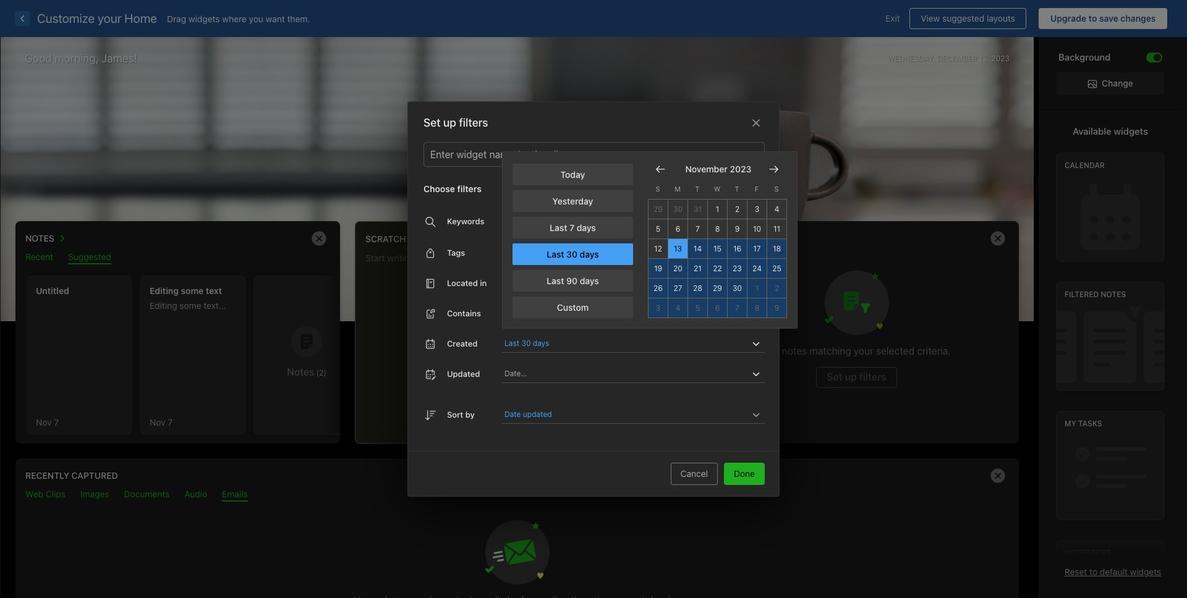 Task type: locate. For each thing, give the bounding box(es) containing it.
today
[[561, 169, 585, 180]]

0 horizontal spatial 5
[[656, 224, 660, 234]]

1 vertical spatial 3
[[656, 304, 660, 313]]

1 vertical spatial 7 button
[[728, 299, 747, 318]]

0 horizontal spatial s
[[656, 185, 660, 193]]

1 vertical spatial 4 button
[[668, 299, 688, 318]]

2 up filtered notes button
[[735, 205, 740, 214]]

Updated Date picker field
[[502, 365, 780, 383]]

3 button
[[747, 200, 767, 219], [649, 299, 668, 318]]

1 horizontal spatial filtered
[[1065, 290, 1099, 299]]

filters
[[459, 116, 488, 129], [457, 184, 482, 194]]

changes
[[1121, 13, 1156, 23]]

close image
[[749, 116, 764, 131]]

widgets for available
[[1114, 126, 1148, 137]]

set
[[424, 116, 441, 129]]

5 up the '12'
[[656, 224, 660, 234]]

last up date… at left
[[505, 339, 519, 348]]

1 horizontal spatial 5
[[695, 304, 700, 313]]

2 t from the left
[[735, 185, 739, 193]]

choose filters
[[424, 184, 482, 194]]

7 down yesterday at the left
[[569, 223, 574, 233]]

1 vertical spatial 8 button
[[747, 299, 767, 318]]

7 down 31 button
[[696, 224, 700, 234]]

0 horizontal spatial 29 button
[[649, 200, 668, 219]]

0 vertical spatial 1 button
[[708, 200, 728, 219]]

2023 right november
[[730, 164, 751, 174]]

1 horizontal spatial 8
[[755, 304, 759, 313]]

0 horizontal spatial 8 button
[[708, 219, 728, 239]]

1 horizontal spatial 2
[[775, 284, 779, 293]]

5
[[656, 224, 660, 234], [695, 304, 700, 313]]

1 vertical spatial 1 button
[[747, 279, 767, 299]]

2 button up filtered notes button
[[728, 200, 747, 219]]

filtered inside button
[[705, 234, 744, 244]]

reset to default widgets
[[1065, 567, 1161, 577]]

1 horizontal spatial 8 button
[[747, 299, 767, 318]]

notes
[[746, 234, 775, 244], [1101, 290, 1126, 299]]

m
[[675, 185, 681, 193]]

0 vertical spatial 8
[[715, 224, 720, 234]]

29 up enter keyword field
[[654, 205, 663, 214]]

29 button left "31"
[[649, 200, 668, 219]]

wednesday, december 13, 2023
[[887, 53, 1010, 63]]

save
[[1099, 13, 1118, 23]]

updated
[[523, 410, 552, 419]]

7
[[569, 223, 574, 233], [696, 224, 700, 234], [735, 304, 739, 313]]

1 vertical spatial 6 button
[[708, 299, 728, 318]]

8
[[715, 224, 720, 234], [755, 304, 759, 313]]

scratch pad button
[[365, 231, 426, 247]]

0 vertical spatial 3
[[755, 205, 759, 214]]

Created Date picker field
[[502, 335, 780, 353]]

1 button down 24
[[747, 279, 767, 299]]

7 button down 23 button
[[728, 299, 747, 318]]

30 button
[[668, 200, 688, 219], [728, 279, 747, 299]]

0 horizontal spatial 1
[[716, 205, 719, 214]]

1 vertical spatial notes
[[1101, 290, 1126, 299]]

8 button
[[708, 219, 728, 239], [747, 299, 767, 318]]

1 horizontal spatial 2023
[[991, 53, 1010, 63]]

30 button left "31"
[[668, 200, 688, 219]]

drag
[[167, 13, 186, 24]]

yesterday
[[553, 196, 593, 207]]

6 up 13 at the right of the page
[[676, 224, 680, 234]]

1 horizontal spatial 29
[[713, 284, 722, 293]]

updated
[[447, 369, 480, 379]]

1 button right "31"
[[708, 200, 728, 219]]

located
[[447, 278, 478, 288]]

23
[[733, 264, 742, 273]]

drag widgets where you want them.
[[167, 13, 310, 24]]

1 horizontal spatial 7
[[696, 224, 700, 234]]

4 button down 27
[[668, 299, 688, 318]]

6 button up 13 at the right of the page
[[668, 219, 688, 239]]

2023 field
[[727, 164, 751, 174]]

1 vertical spatial 2 button
[[767, 279, 787, 299]]

1 vertical spatial 6
[[715, 304, 720, 313]]

0 horizontal spatial 2 button
[[728, 200, 747, 219]]

up
[[443, 116, 456, 129]]

6 button down 22 button at the right of the page
[[708, 299, 728, 318]]

view
[[921, 13, 940, 23]]

7 down 23 button
[[735, 304, 739, 313]]

2 vertical spatial widgets
[[1130, 567, 1161, 577]]

4 button up 11
[[767, 200, 787, 219]]

last 90 days
[[547, 276, 599, 286]]

Enter keyword field
[[502, 216, 765, 231]]

30 up 90
[[566, 249, 577, 260]]

4 up 11
[[774, 205, 779, 214]]

0 vertical spatial filtered notes
[[705, 234, 775, 244]]

19
[[654, 264, 662, 273]]

9 down 25 button
[[774, 304, 779, 313]]

1 horizontal spatial 7 button
[[728, 299, 747, 318]]

cancel
[[680, 469, 708, 479]]

0 vertical spatial last 30 days
[[547, 249, 599, 260]]

24
[[752, 264, 762, 273]]

0 vertical spatial 29
[[654, 205, 663, 214]]

0 horizontal spatial 7 button
[[688, 219, 708, 239]]

0 vertical spatial 3 button
[[747, 200, 767, 219]]

18
[[773, 244, 781, 253]]

days
[[577, 223, 596, 233], [580, 249, 599, 260], [580, 276, 599, 286], [533, 339, 549, 348]]

21
[[694, 264, 702, 273]]

0 vertical spatial 8 button
[[708, 219, 728, 239]]

9 up 16
[[735, 224, 740, 234]]

t right w
[[735, 185, 739, 193]]

29 for 29 button to the right
[[713, 284, 722, 293]]

1 vertical spatial 3 button
[[649, 299, 668, 318]]

1 vertical spatial to
[[1089, 567, 1097, 577]]

90
[[566, 276, 577, 286]]

4
[[774, 205, 779, 214], [676, 304, 680, 313]]

30 left "31"
[[673, 205, 683, 214]]

0 vertical spatial widgets
[[189, 13, 220, 24]]

8 button up the 15
[[708, 219, 728, 239]]

them.
[[287, 13, 310, 24]]

filtered
[[705, 234, 744, 244], [1065, 290, 1099, 299]]

1 t from the left
[[695, 185, 700, 193]]

last 30 days down last 7 days on the top of page
[[547, 249, 599, 260]]

widgets right available
[[1114, 126, 1148, 137]]

in
[[480, 278, 487, 288]]

7 button up 14
[[688, 219, 708, 239]]

29 right 28 button
[[713, 284, 722, 293]]

s
[[656, 185, 660, 193], [774, 185, 779, 193]]

0 horizontal spatial 9
[[735, 224, 740, 234]]

0 vertical spatial 5
[[656, 224, 660, 234]]

3 button down 26
[[649, 299, 668, 318]]

1 horizontal spatial 6
[[715, 304, 720, 313]]

s left "m" on the top right
[[656, 185, 660, 193]]

tasks
[[1078, 419, 1102, 429]]

2 button down the 25
[[767, 279, 787, 299]]

1 horizontal spatial 4
[[774, 205, 779, 214]]

2 down 25 button
[[775, 284, 779, 293]]

0 vertical spatial 2023
[[991, 53, 1010, 63]]

3 up 10
[[755, 205, 759, 214]]

notebooks
[[1065, 549, 1111, 558]]

1 vertical spatial 2
[[775, 284, 779, 293]]

3 button up 10
[[747, 200, 767, 219]]

filters right choose
[[457, 184, 482, 194]]

0 horizontal spatial 2023
[[730, 164, 751, 174]]

30 up date… at left
[[521, 339, 531, 348]]

date…
[[505, 369, 527, 378]]

November field
[[683, 164, 727, 174]]

9 button up 16
[[728, 219, 747, 239]]

t right "m" on the top right
[[695, 185, 700, 193]]

scratch
[[365, 234, 406, 244]]

6
[[676, 224, 680, 234], [715, 304, 720, 313]]

0 horizontal spatial 6
[[676, 224, 680, 234]]

1 down 24 button
[[755, 284, 759, 293]]

0 vertical spatial to
[[1089, 13, 1097, 23]]

 input text field
[[555, 406, 749, 424]]

widgets right drag
[[189, 13, 220, 24]]

1 right 31 button
[[716, 205, 719, 214]]

1 vertical spatial 9
[[774, 304, 779, 313]]

9 button down 25 button
[[767, 299, 787, 318]]

0 horizontal spatial 2
[[735, 205, 740, 214]]

1 vertical spatial 8
[[755, 304, 759, 313]]

4 down 27 button
[[676, 304, 680, 313]]

set up filters
[[424, 116, 488, 129]]

0 vertical spatial 1
[[716, 205, 719, 214]]

4 button
[[767, 200, 787, 219], [668, 299, 688, 318]]

0 horizontal spatial 1 button
[[708, 200, 728, 219]]

to left save
[[1089, 13, 1097, 23]]

1 horizontal spatial 5 button
[[688, 299, 708, 318]]

view suggested layouts button
[[909, 8, 1027, 29]]

19 button
[[649, 259, 668, 279]]

22
[[713, 264, 722, 273]]

to for reset
[[1089, 567, 1097, 577]]

to for upgrade
[[1089, 13, 1097, 23]]

filters right up
[[459, 116, 488, 129]]

0 horizontal spatial filtered notes
[[705, 234, 775, 244]]

0 horizontal spatial filtered
[[705, 234, 744, 244]]

2023 right 13,
[[991, 53, 1010, 63]]

8 down 24 button
[[755, 304, 759, 313]]

13,
[[979, 53, 989, 63]]

9 for right 9 button
[[774, 304, 779, 313]]

0 vertical spatial 2
[[735, 205, 740, 214]]

29 button
[[649, 200, 668, 219], [708, 279, 728, 299]]

0 horizontal spatial 30 button
[[668, 200, 688, 219]]

1 vertical spatial 5
[[695, 304, 700, 313]]

0 horizontal spatial t
[[695, 185, 700, 193]]

30 button down the 23
[[728, 279, 747, 299]]

5 down 28 button
[[695, 304, 700, 313]]

15 button
[[708, 239, 728, 259]]

0 vertical spatial filtered
[[705, 234, 744, 244]]

0 horizontal spatial 4 button
[[668, 299, 688, 318]]

0 vertical spatial 6
[[676, 224, 680, 234]]

upgrade
[[1050, 13, 1086, 23]]

0 vertical spatial notes
[[746, 234, 775, 244]]

3
[[755, 205, 759, 214], [656, 304, 660, 313]]

1 vertical spatial 2023
[[730, 164, 751, 174]]

to inside button
[[1089, 13, 1097, 23]]

custom
[[557, 302, 589, 313]]

0 horizontal spatial 8
[[715, 224, 720, 234]]

customize your home
[[37, 11, 157, 25]]

6 down 22 button at the right of the page
[[715, 304, 720, 313]]

1 vertical spatial last 30 days
[[505, 339, 549, 348]]

0 horizontal spatial 9 button
[[728, 219, 747, 239]]

6 button
[[668, 219, 688, 239], [708, 299, 728, 318]]

1 horizontal spatial 9
[[774, 304, 779, 313]]

0 vertical spatial 9
[[735, 224, 740, 234]]

2023
[[991, 53, 1010, 63], [730, 164, 751, 174]]

to right reset
[[1089, 567, 1097, 577]]

1 horizontal spatial 9 button
[[767, 299, 787, 318]]

date updated
[[505, 410, 552, 419]]

last left 90
[[547, 276, 564, 286]]

1 vertical spatial 29
[[713, 284, 722, 293]]

widgets for drag
[[189, 13, 220, 24]]

1 vertical spatial 29 button
[[708, 279, 728, 299]]

3 for rightmost "3" 'button'
[[755, 205, 759, 214]]

5 button down 28
[[688, 299, 708, 318]]

widgets right "default"
[[1130, 567, 1161, 577]]

5 button up the '12'
[[649, 219, 668, 239]]

3 down "26" button
[[656, 304, 660, 313]]

last 30 days up date… at left
[[505, 339, 549, 348]]

1 vertical spatial widgets
[[1114, 126, 1148, 137]]

1 s from the left
[[656, 185, 660, 193]]

8 up the 15
[[715, 224, 720, 234]]

1 vertical spatial filters
[[457, 184, 482, 194]]

1 horizontal spatial 30 button
[[728, 279, 747, 299]]

good morning, james!
[[25, 52, 137, 65]]

1 horizontal spatial 1 button
[[747, 279, 767, 299]]

0 vertical spatial 6 button
[[668, 219, 688, 239]]

notes inside button
[[746, 234, 775, 244]]

1 vertical spatial 1
[[755, 284, 759, 293]]

0 vertical spatial 5 button
[[649, 219, 668, 239]]

8 button down 24 button
[[747, 299, 767, 318]]

by
[[465, 410, 475, 420]]

0 horizontal spatial 29
[[654, 205, 663, 214]]

0 horizontal spatial notes
[[746, 234, 775, 244]]

contains
[[447, 308, 481, 318]]

done
[[734, 469, 755, 479]]

30 inside created date picker field
[[521, 339, 531, 348]]

0 vertical spatial 2 button
[[728, 200, 747, 219]]

3 for "3" 'button' to the left
[[656, 304, 660, 313]]

good
[[25, 52, 52, 65]]

2 horizontal spatial 7
[[735, 304, 739, 313]]

0 horizontal spatial 3
[[656, 304, 660, 313]]

30 down 23 button
[[733, 284, 742, 293]]

1 horizontal spatial 6 button
[[708, 299, 728, 318]]

29 button right 28
[[708, 279, 728, 299]]

2 button
[[728, 200, 747, 219], [767, 279, 787, 299]]

reset
[[1065, 567, 1087, 577]]

last 30 days
[[547, 249, 599, 260], [505, 339, 549, 348]]

s right f
[[774, 185, 779, 193]]

remove image
[[307, 226, 331, 251], [646, 226, 671, 251], [986, 464, 1010, 488]]

2
[[735, 205, 740, 214], [775, 284, 779, 293]]



Task type: vqa. For each thing, say whether or not it's contained in the screenshot.
CONNECTED
no



Task type: describe. For each thing, give the bounding box(es) containing it.
16 button
[[728, 239, 747, 259]]

1 horizontal spatial 1
[[755, 284, 759, 293]]

14
[[694, 244, 702, 253]]

8 for 8 "button" to the bottom
[[755, 304, 759, 313]]

12
[[654, 244, 662, 253]]

sort by
[[447, 410, 475, 420]]

10
[[753, 224, 761, 234]]

2 horizontal spatial remove image
[[986, 464, 1010, 488]]

1 vertical spatial 5 button
[[688, 299, 708, 318]]

exit button
[[876, 8, 909, 29]]

29 for topmost 29 button
[[654, 205, 663, 214]]

20 button
[[668, 259, 688, 279]]

change
[[1102, 78, 1133, 88]]

2 for left 2 button
[[735, 205, 740, 214]]

16
[[733, 244, 741, 253]]

layouts
[[987, 13, 1015, 23]]

24 button
[[747, 259, 767, 279]]

last down yesterday at the left
[[550, 223, 567, 233]]

last down last 7 days on the top of page
[[547, 249, 564, 260]]

1 horizontal spatial remove image
[[646, 226, 671, 251]]

13
[[674, 244, 682, 253]]

date
[[505, 410, 521, 419]]

2 s from the left
[[774, 185, 779, 193]]

6 for right the 6 button
[[715, 304, 720, 313]]

11 button
[[767, 219, 787, 239]]

where
[[222, 13, 247, 24]]

17
[[753, 244, 761, 253]]

wednesday,
[[887, 53, 935, 63]]

you
[[249, 13, 263, 24]]

6 for the 6 button to the left
[[676, 224, 680, 234]]

25
[[772, 264, 781, 273]]

31
[[694, 205, 702, 214]]

18 button
[[767, 239, 787, 259]]

2 for rightmost 2 button
[[775, 284, 779, 293]]

james!
[[101, 52, 137, 65]]

13 button
[[668, 239, 688, 259]]

9 for 9 button to the top
[[735, 224, 740, 234]]

change button
[[1057, 72, 1164, 95]]

last 7 days
[[550, 223, 596, 233]]

27 button
[[668, 279, 688, 299]]

view suggested layouts
[[921, 13, 1015, 23]]

1 horizontal spatial 4 button
[[767, 200, 787, 219]]

28 button
[[688, 279, 708, 299]]

calendar
[[1065, 161, 1105, 170]]

choose
[[424, 184, 455, 194]]

0 horizontal spatial 3 button
[[649, 299, 668, 318]]

1 horizontal spatial notes
[[1101, 290, 1126, 299]]

0 horizontal spatial 6 button
[[668, 219, 688, 239]]

28
[[693, 284, 702, 293]]

23 button
[[728, 259, 747, 279]]

reset to default widgets button
[[1065, 567, 1161, 577]]

17 button
[[747, 239, 767, 259]]

keywords
[[447, 217, 484, 226]]

25 button
[[767, 259, 787, 279]]

Sort by field
[[502, 406, 765, 424]]

located in
[[447, 278, 487, 288]]

14 button
[[688, 239, 708, 259]]

november
[[685, 164, 727, 174]]

0 vertical spatial 30 button
[[668, 200, 688, 219]]

0 vertical spatial 29 button
[[649, 200, 668, 219]]

last inside created date picker field
[[505, 339, 519, 348]]

27
[[674, 284, 682, 293]]

31 button
[[688, 200, 708, 219]]

1 horizontal spatial filtered notes
[[1065, 290, 1126, 299]]

tags
[[447, 248, 465, 258]]

Enter widget name (optional) text field
[[429, 143, 759, 166]]

1 horizontal spatial 29 button
[[708, 279, 728, 299]]

26 button
[[649, 279, 668, 299]]

0 horizontal spatial remove image
[[307, 226, 331, 251]]

want
[[266, 13, 285, 24]]

22 button
[[708, 259, 728, 279]]

home
[[124, 11, 157, 25]]

exit
[[885, 13, 900, 23]]

21 button
[[688, 259, 708, 279]]

0 vertical spatial 7 button
[[688, 219, 708, 239]]

background
[[1058, 51, 1111, 62]]

0 vertical spatial filters
[[459, 116, 488, 129]]

filtered notes button
[[705, 231, 775, 247]]

8 for the topmost 8 "button"
[[715, 224, 720, 234]]

default
[[1100, 567, 1128, 577]]

pad
[[408, 234, 426, 244]]

1 vertical spatial 30 button
[[728, 279, 747, 299]]

last 30 days inside created date picker field
[[505, 339, 549, 348]]

1 vertical spatial 4
[[676, 304, 680, 313]]

edit widget title image
[[781, 234, 790, 243]]

my tasks
[[1065, 419, 1102, 429]]

available widgets
[[1073, 126, 1148, 137]]

26
[[654, 284, 663, 293]]

1 horizontal spatial 2 button
[[767, 279, 787, 299]]

done button
[[724, 463, 765, 485]]

1 horizontal spatial 3 button
[[747, 200, 767, 219]]

suggested
[[942, 13, 984, 23]]

remove image
[[986, 226, 1010, 251]]

15
[[713, 244, 722, 253]]

w
[[714, 185, 721, 193]]

sort
[[447, 410, 463, 420]]

10 button
[[747, 219, 767, 239]]

upgrade to save changes button
[[1039, 8, 1167, 29]]

upgrade to save changes
[[1050, 13, 1156, 23]]

created
[[447, 339, 478, 349]]

days inside created date picker field
[[533, 339, 549, 348]]

cancel button
[[671, 463, 718, 485]]

0 vertical spatial 9 button
[[728, 219, 747, 239]]

0 vertical spatial 4
[[774, 205, 779, 214]]

december
[[937, 53, 977, 63]]

0 horizontal spatial 7
[[569, 223, 574, 233]]

your
[[98, 11, 122, 25]]

my
[[1065, 419, 1076, 429]]

available
[[1073, 126, 1111, 137]]

20
[[673, 264, 683, 273]]



